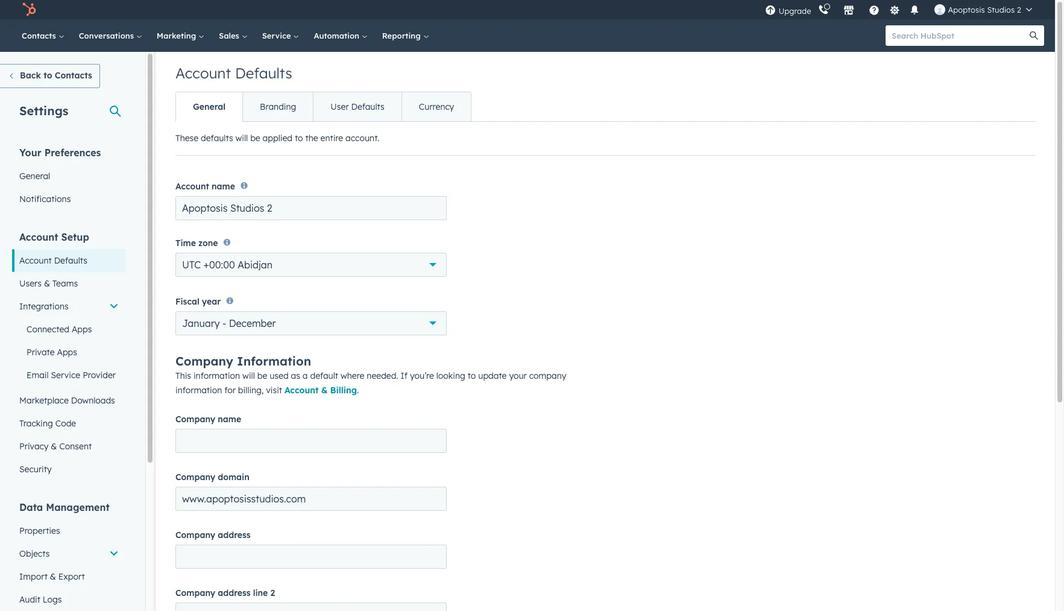 Task type: describe. For each thing, give the bounding box(es) containing it.
0 vertical spatial defaults
[[235, 64, 292, 82]]

Company name text field
[[176, 429, 447, 453]]

marketplace downloads link
[[12, 389, 126, 412]]

address for company address line 2
[[218, 588, 251, 598]]

reporting
[[382, 31, 423, 40]]

name for account name
[[212, 181, 235, 192]]

logs
[[43, 594, 62, 605]]

domain
[[218, 472, 250, 483]]

information
[[237, 354, 311, 369]]

service inside account setup element
[[51, 370, 80, 381]]

currency link
[[402, 92, 471, 121]]

update
[[479, 370, 507, 381]]

Company address line 2 text field
[[176, 603, 447, 611]]

data management
[[19, 501, 110, 513]]

import
[[19, 571, 48, 582]]

hubspot link
[[14, 2, 45, 17]]

& for teams
[[44, 278, 50, 289]]

properties
[[19, 525, 60, 536]]

upgrade
[[779, 6, 812, 15]]

apps for private apps
[[57, 347, 77, 358]]

help button
[[865, 0, 885, 19]]

privacy
[[19, 441, 49, 452]]

users & teams link
[[12, 272, 126, 295]]

default
[[310, 370, 338, 381]]

this information will be used as a default where needed. if you're looking to update your company information for billing, visit
[[176, 370, 567, 396]]

this
[[176, 370, 191, 381]]

consent
[[59, 441, 92, 452]]

december
[[229, 317, 276, 329]]

integrations button
[[12, 295, 126, 318]]

notifications image
[[910, 5, 921, 16]]

audit
[[19, 594, 40, 605]]

branding link
[[243, 92, 313, 121]]

utc
[[182, 259, 201, 271]]

management
[[46, 501, 110, 513]]

account & billing link
[[285, 385, 357, 396]]

connected
[[27, 324, 69, 335]]

tracking code
[[19, 418, 76, 429]]

back to contacts link
[[0, 64, 100, 88]]

account setup element
[[12, 230, 126, 481]]

company for company domain
[[176, 472, 215, 483]]

settings link
[[888, 3, 903, 16]]

if
[[401, 370, 408, 381]]

Company domain text field
[[176, 487, 447, 511]]

& for consent
[[51, 441, 57, 452]]

defaults
[[201, 133, 233, 144]]

apoptosis studios 2 button
[[928, 0, 1040, 19]]

0 vertical spatial contacts
[[22, 31, 58, 40]]

apoptosis studios 2
[[949, 5, 1022, 14]]

code
[[55, 418, 76, 429]]

your
[[509, 370, 527, 381]]

settings image
[[890, 5, 901, 16]]

search button
[[1024, 25, 1045, 46]]

utc +00:00 abidjan
[[182, 259, 273, 271]]

for
[[225, 385, 236, 396]]

marketplaces button
[[837, 0, 862, 19]]

import & export link
[[12, 565, 126, 588]]

company for company address
[[176, 530, 215, 541]]

defaults for account defaults link
[[54, 255, 87, 266]]

your preferences element
[[12, 146, 126, 211]]

account defaults link
[[12, 249, 126, 272]]

your
[[19, 147, 42, 159]]

account left setup
[[19, 231, 58, 243]]

visit
[[266, 385, 282, 396]]

user defaults link
[[313, 92, 402, 121]]

year
[[202, 296, 221, 307]]

security
[[19, 464, 52, 475]]

1 vertical spatial information
[[176, 385, 222, 396]]

be for applied
[[250, 133, 260, 144]]

-
[[223, 317, 226, 329]]

company for company name
[[176, 414, 215, 425]]

used
[[270, 370, 289, 381]]

utc +00:00 abidjan button
[[176, 253, 447, 277]]

email
[[27, 370, 49, 381]]

user defaults
[[331, 101, 385, 112]]

integrations
[[19, 301, 69, 312]]

setup
[[61, 231, 89, 243]]

account down marketing link in the left of the page
[[176, 64, 231, 82]]

help image
[[870, 5, 880, 16]]

branding
[[260, 101, 296, 112]]

menu containing apoptosis studios 2
[[765, 0, 1041, 19]]

your preferences
[[19, 147, 101, 159]]

1 vertical spatial contacts
[[55, 70, 92, 81]]

hubspot image
[[22, 2, 36, 17]]

private
[[27, 347, 55, 358]]

company address
[[176, 530, 251, 541]]

as
[[291, 370, 300, 381]]

account down a
[[285, 385, 319, 396]]

0 vertical spatial service
[[262, 31, 293, 40]]

sales
[[219, 31, 242, 40]]

.
[[357, 385, 359, 396]]

apps for connected apps
[[72, 324, 92, 335]]

account down these
[[176, 181, 209, 192]]

company for company information
[[176, 354, 233, 369]]

general link for account
[[176, 92, 243, 121]]

connected apps link
[[12, 318, 126, 341]]

back to contacts
[[20, 70, 92, 81]]

account name
[[176, 181, 235, 192]]



Task type: locate. For each thing, give the bounding box(es) containing it.
provider
[[83, 370, 116, 381]]

be
[[250, 133, 260, 144], [257, 370, 267, 381]]

1 vertical spatial apps
[[57, 347, 77, 358]]

1 company from the top
[[176, 354, 233, 369]]

time zone
[[176, 237, 218, 248]]

applied
[[263, 133, 293, 144]]

2 address from the top
[[218, 588, 251, 598]]

information up for on the bottom left
[[194, 370, 240, 381]]

email service provider link
[[12, 364, 126, 387]]

be inside 'this information will be used as a default where needed. if you're looking to update your company information for billing, visit'
[[257, 370, 267, 381]]

1 vertical spatial name
[[218, 414, 241, 425]]

& for billing
[[321, 385, 328, 396]]

& right users
[[44, 278, 50, 289]]

back
[[20, 70, 41, 81]]

notifications button
[[905, 0, 926, 19]]

be left applied
[[250, 133, 260, 144]]

0 vertical spatial will
[[236, 133, 248, 144]]

a
[[303, 370, 308, 381]]

automation link
[[307, 19, 375, 52]]

notifications link
[[12, 188, 126, 211]]

service link
[[255, 19, 307, 52]]

3 company from the top
[[176, 472, 215, 483]]

calling icon image
[[819, 5, 830, 16]]

notifications
[[19, 194, 71, 205]]

general up defaults
[[193, 101, 226, 112]]

4 company from the top
[[176, 530, 215, 541]]

january
[[182, 317, 220, 329]]

2 vertical spatial to
[[468, 370, 476, 381]]

1 horizontal spatial 2
[[1018, 5, 1022, 14]]

1 vertical spatial service
[[51, 370, 80, 381]]

0 horizontal spatial general
[[19, 171, 50, 182]]

0 vertical spatial account defaults
[[176, 64, 292, 82]]

time
[[176, 237, 196, 248]]

0 vertical spatial apps
[[72, 324, 92, 335]]

users & teams
[[19, 278, 78, 289]]

to inside 'this information will be used as a default where needed. if you're looking to update your company information for billing, visit'
[[468, 370, 476, 381]]

to left the
[[295, 133, 303, 144]]

marketplaces image
[[844, 5, 855, 16]]

& for export
[[50, 571, 56, 582]]

objects
[[19, 548, 50, 559]]

2 company from the top
[[176, 414, 215, 425]]

where
[[341, 370, 365, 381]]

address
[[218, 530, 251, 541], [218, 588, 251, 598]]

2 horizontal spatial to
[[468, 370, 476, 381]]

0 vertical spatial to
[[44, 70, 52, 81]]

general for account
[[193, 101, 226, 112]]

information down the this
[[176, 385, 222, 396]]

objects button
[[12, 542, 126, 565]]

0 horizontal spatial defaults
[[54, 255, 87, 266]]

address down domain
[[218, 530, 251, 541]]

1 horizontal spatial defaults
[[235, 64, 292, 82]]

be for used
[[257, 370, 267, 381]]

1 address from the top
[[218, 530, 251, 541]]

billing
[[330, 385, 357, 396]]

0 vertical spatial 2
[[1018, 5, 1022, 14]]

company address line 2
[[176, 588, 275, 598]]

2 right line
[[271, 588, 275, 598]]

to left update
[[468, 370, 476, 381]]

1 vertical spatial account defaults
[[19, 255, 87, 266]]

0 vertical spatial general link
[[176, 92, 243, 121]]

Company address text field
[[176, 545, 447, 569]]

information
[[194, 370, 240, 381], [176, 385, 222, 396]]

1 vertical spatial be
[[257, 370, 267, 381]]

defaults up branding link
[[235, 64, 292, 82]]

marketing link
[[149, 19, 212, 52]]

2
[[1018, 5, 1022, 14], [271, 588, 275, 598]]

general for your
[[19, 171, 50, 182]]

0 vertical spatial general
[[193, 101, 226, 112]]

will up billing,
[[243, 370, 255, 381]]

contacts
[[22, 31, 58, 40], [55, 70, 92, 81]]

account defaults up the users & teams
[[19, 255, 87, 266]]

company name
[[176, 414, 241, 425]]

fiscal year
[[176, 296, 221, 307]]

reporting link
[[375, 19, 436, 52]]

marketplace downloads
[[19, 395, 115, 406]]

january - december button
[[176, 311, 447, 335]]

navigation containing general
[[176, 92, 472, 122]]

will
[[236, 133, 248, 144], [243, 370, 255, 381]]

defaults inside account setup element
[[54, 255, 87, 266]]

search image
[[1030, 31, 1039, 40]]

1 vertical spatial defaults
[[351, 101, 385, 112]]

to right the back
[[44, 70, 52, 81]]

data management element
[[12, 501, 126, 611]]

5 company from the top
[[176, 588, 215, 598]]

these defaults will be applied to the entire account.
[[176, 133, 380, 144]]

account & billing .
[[285, 385, 359, 396]]

tracking code link
[[12, 412, 126, 435]]

2 inside popup button
[[1018, 5, 1022, 14]]

email service provider
[[27, 370, 116, 381]]

company for company address line 2
[[176, 588, 215, 598]]

1 vertical spatial to
[[295, 133, 303, 144]]

name down defaults
[[212, 181, 235, 192]]

1 vertical spatial 2
[[271, 588, 275, 598]]

will right defaults
[[236, 133, 248, 144]]

address for company address
[[218, 530, 251, 541]]

& down default
[[321, 385, 328, 396]]

audit logs
[[19, 594, 62, 605]]

account defaults inside account setup element
[[19, 255, 87, 266]]

1 vertical spatial will
[[243, 370, 255, 381]]

will for information
[[243, 370, 255, 381]]

+00:00
[[204, 259, 235, 271]]

sales link
[[212, 19, 255, 52]]

apoptosis
[[949, 5, 986, 14]]

apps up private apps link
[[72, 324, 92, 335]]

account
[[176, 64, 231, 82], [176, 181, 209, 192], [19, 231, 58, 243], [19, 255, 52, 266], [285, 385, 319, 396]]

apps up email service provider link
[[57, 347, 77, 358]]

will inside 'this information will be used as a default where needed. if you're looking to update your company information for billing, visit'
[[243, 370, 255, 381]]

line
[[253, 588, 268, 598]]

2 vertical spatial defaults
[[54, 255, 87, 266]]

0 horizontal spatial to
[[44, 70, 52, 81]]

service right sales link
[[262, 31, 293, 40]]

2 right studios
[[1018, 5, 1022, 14]]

Search HubSpot search field
[[886, 25, 1034, 46]]

user
[[331, 101, 349, 112]]

defaults right user on the top left of the page
[[351, 101, 385, 112]]

& right privacy
[[51, 441, 57, 452]]

conversations link
[[72, 19, 149, 52]]

company
[[530, 370, 567, 381]]

service
[[262, 31, 293, 40], [51, 370, 80, 381]]

preferences
[[44, 147, 101, 159]]

company information
[[176, 354, 311, 369]]

account defaults down sales link
[[176, 64, 292, 82]]

& inside data management "element"
[[50, 571, 56, 582]]

zone
[[198, 237, 218, 248]]

import & export
[[19, 571, 85, 582]]

defaults for user defaults 'link'
[[351, 101, 385, 112]]

contacts right the back
[[55, 70, 92, 81]]

these
[[176, 133, 199, 144]]

private apps
[[27, 347, 77, 358]]

company
[[176, 354, 233, 369], [176, 414, 215, 425], [176, 472, 215, 483], [176, 530, 215, 541], [176, 588, 215, 598]]

tracking
[[19, 418, 53, 429]]

billing,
[[238, 385, 264, 396]]

1 vertical spatial general link
[[12, 165, 126, 188]]

0 vertical spatial address
[[218, 530, 251, 541]]

0 vertical spatial be
[[250, 133, 260, 144]]

0 horizontal spatial service
[[51, 370, 80, 381]]

general link down preferences
[[12, 165, 126, 188]]

you're
[[410, 370, 434, 381]]

name for company name
[[218, 414, 241, 425]]

account setup
[[19, 231, 89, 243]]

name
[[212, 181, 235, 192], [218, 414, 241, 425]]

privacy & consent link
[[12, 435, 126, 458]]

navigation
[[176, 92, 472, 122]]

2 horizontal spatial defaults
[[351, 101, 385, 112]]

marketplace
[[19, 395, 69, 406]]

general down your
[[19, 171, 50, 182]]

private apps link
[[12, 341, 126, 364]]

name down for on the bottom left
[[218, 414, 241, 425]]

audit logs link
[[12, 588, 126, 611]]

0 vertical spatial information
[[194, 370, 240, 381]]

1 horizontal spatial account defaults
[[176, 64, 292, 82]]

account up users
[[19, 255, 52, 266]]

0 horizontal spatial account defaults
[[19, 255, 87, 266]]

0 horizontal spatial general link
[[12, 165, 126, 188]]

january - december
[[182, 317, 276, 329]]

tara schultz image
[[935, 4, 946, 15]]

be left used
[[257, 370, 267, 381]]

1 horizontal spatial to
[[295, 133, 303, 144]]

&
[[44, 278, 50, 289], [321, 385, 328, 396], [51, 441, 57, 452], [50, 571, 56, 582]]

service down private apps link
[[51, 370, 80, 381]]

company domain
[[176, 472, 250, 483]]

1 horizontal spatial general
[[193, 101, 226, 112]]

settings
[[19, 103, 68, 118]]

menu
[[765, 0, 1041, 19]]

downloads
[[71, 395, 115, 406]]

address left line
[[218, 588, 251, 598]]

& left export
[[50, 571, 56, 582]]

marketing
[[157, 31, 199, 40]]

upgrade image
[[766, 5, 777, 16]]

defaults up 'users & teams' link
[[54, 255, 87, 266]]

general link up defaults
[[176, 92, 243, 121]]

1 horizontal spatial service
[[262, 31, 293, 40]]

account.
[[346, 133, 380, 144]]

automation
[[314, 31, 362, 40]]

1 vertical spatial address
[[218, 588, 251, 598]]

1 vertical spatial general
[[19, 171, 50, 182]]

0 horizontal spatial 2
[[271, 588, 275, 598]]

general link for your
[[12, 165, 126, 188]]

currency
[[419, 101, 454, 112]]

general inside navigation
[[193, 101, 226, 112]]

will for defaults
[[236, 133, 248, 144]]

looking
[[437, 370, 466, 381]]

contacts down hubspot 'link'
[[22, 31, 58, 40]]

general inside your preferences element
[[19, 171, 50, 182]]

teams
[[52, 278, 78, 289]]

defaults inside 'link'
[[351, 101, 385, 112]]

0 vertical spatial name
[[212, 181, 235, 192]]

Account name text field
[[176, 196, 447, 220]]

contacts link
[[14, 19, 72, 52]]

1 horizontal spatial general link
[[176, 92, 243, 121]]



Task type: vqa. For each thing, say whether or not it's contained in the screenshot.
the right view
no



